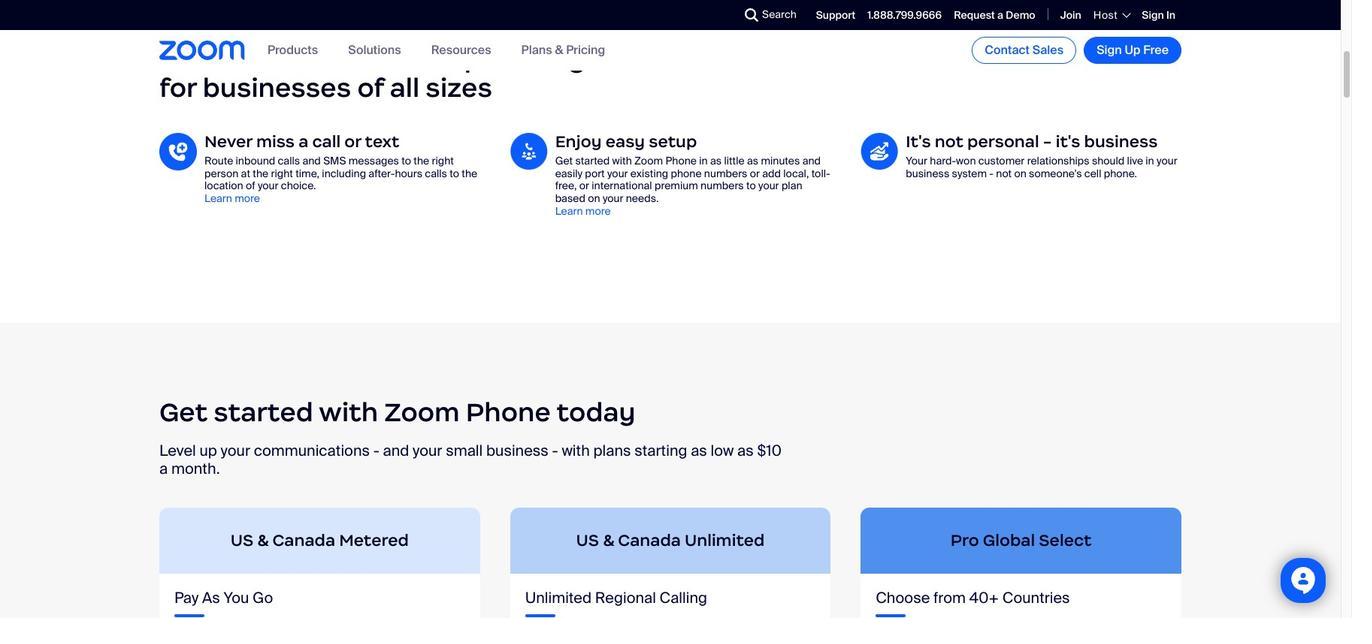 Task type: vqa. For each thing, say whether or not it's contained in the screenshot.
Contact
yes



Task type: locate. For each thing, give the bounding box(es) containing it.
&
[[555, 42, 563, 58], [257, 531, 269, 551], [603, 531, 614, 551]]

never miss a call or text route inbound calls and sms messages to the right person at the right time, including after-hours calls to the location of your choice. learn more
[[204, 131, 477, 205]]

miss
[[256, 131, 295, 152]]

small
[[446, 441, 483, 461]]

& for us & canada unlimited
[[603, 531, 614, 551]]

None search field
[[690, 3, 749, 27]]

0 horizontal spatial us
[[230, 531, 253, 551]]

0 horizontal spatial canada
[[272, 531, 335, 551]]

learn down person on the left top
[[204, 192, 232, 205]]

your right live
[[1157, 154, 1178, 167]]

sign in
[[1142, 8, 1176, 22]]

1 horizontal spatial unlimited
[[685, 531, 765, 551]]

on
[[1014, 167, 1027, 180], [588, 192, 600, 205]]

us up "you"
[[230, 531, 253, 551]]

- down today
[[552, 441, 558, 461]]

for
[[159, 72, 197, 105]]

zoom up 'small'
[[384, 396, 460, 429]]

request a demo link
[[954, 8, 1036, 22]]

1 vertical spatial system
[[952, 167, 987, 180]]

request
[[954, 8, 995, 22]]

2 horizontal spatial the
[[462, 167, 477, 180]]

0 vertical spatial a
[[998, 8, 1004, 22]]

numbers
[[704, 167, 747, 180], [701, 179, 744, 193]]

1 horizontal spatial phone
[[671, 167, 702, 180]]

started down the enjoy
[[575, 154, 610, 167]]

1 vertical spatial a
[[299, 131, 308, 152]]

phone inside the enjoy easy setup get started with zoom phone in as little as minutes and easily port your existing phone numbers or add local, toll- free, or international premium numbers to your plan based on your needs. learn more
[[666, 154, 697, 167]]

canada left metered
[[272, 531, 335, 551]]

1 horizontal spatial and
[[383, 441, 409, 461]]

2 horizontal spatial or
[[750, 167, 760, 180]]

more down at at the left of page
[[235, 192, 260, 205]]

2 vertical spatial with
[[562, 441, 590, 461]]

sign left in
[[1142, 8, 1164, 22]]

choose from 40+ countries
[[876, 589, 1070, 608]]

1 horizontal spatial get
[[555, 154, 573, 167]]

0 vertical spatial sign
[[1142, 8, 1164, 22]]

personal
[[967, 131, 1039, 152]]

the
[[414, 154, 429, 167], [253, 167, 269, 180], [462, 167, 477, 180]]

with up 'communications'
[[319, 396, 378, 429]]

your inside it's not personal - it's business your hard-won customer relationships should live in your business system - not on someone's cell phone.
[[1157, 154, 1178, 167]]

0 horizontal spatial more
[[235, 192, 260, 205]]

to inside the enjoy easy setup get started with zoom phone in as little as minutes and easily port your existing phone numbers or add local, toll- free, or international premium numbers to your plan based on your needs. learn more
[[746, 179, 756, 193]]

more inside the never miss a call or text route inbound calls and sms messages to the right person at the right time, including after-hours calls to the location of your choice. learn more
[[235, 192, 260, 205]]

businesses
[[203, 72, 351, 105]]

get inside the enjoy easy setup get started with zoom phone in as little as minutes and easily port your existing phone numbers or add local, toll- free, or international premium numbers to your plan based on your needs. learn more
[[555, 154, 573, 167]]

0 horizontal spatial get
[[159, 396, 208, 429]]

0 vertical spatial unlimited
[[685, 531, 765, 551]]

or up sms
[[344, 131, 361, 152]]

a
[[998, 8, 1004, 22], [299, 131, 308, 152], [159, 459, 168, 479]]

canada for metered
[[272, 531, 335, 551]]

on inside it's not personal - it's business your hard-won customer relationships should live in your business system - not on someone's cell phone.
[[1014, 167, 1027, 180]]

numbers down little
[[701, 179, 744, 193]]

and left sms
[[303, 154, 321, 167]]

get down the enjoy
[[555, 154, 573, 167]]

0 vertical spatial of
[[357, 72, 384, 105]]

in left little
[[699, 154, 708, 167]]

0 horizontal spatial with
[[319, 396, 378, 429]]

1 horizontal spatial business
[[906, 167, 950, 180]]

us up 'unlimited regional calling'
[[576, 531, 599, 551]]

learn down free,
[[555, 204, 583, 218]]

the right after-
[[414, 154, 429, 167]]

learn more link down free,
[[555, 204, 611, 218]]

more down international
[[585, 204, 611, 218]]

0 horizontal spatial right
[[271, 167, 293, 180]]

someone's
[[1029, 167, 1082, 180]]

2 horizontal spatial with
[[612, 154, 632, 167]]

0 vertical spatial started
[[575, 154, 610, 167]]

join link
[[1060, 8, 1082, 22]]

2 horizontal spatial &
[[603, 531, 614, 551]]

phone.
[[1104, 167, 1137, 180]]

based inside the enjoy easy setup get started with zoom phone in as little as minutes and easily port your existing phone numbers or add local, toll- free, or international premium numbers to your plan based on your needs. learn more
[[555, 192, 585, 205]]

in
[[699, 154, 708, 167], [1146, 154, 1154, 167]]

2 horizontal spatial a
[[998, 8, 1004, 22]]

us for us & canada metered
[[230, 531, 253, 551]]

us & canada metered
[[230, 531, 409, 551]]

0 horizontal spatial based
[[377, 43, 458, 76]]

1 horizontal spatial sign
[[1142, 8, 1164, 22]]

0 horizontal spatial unlimited
[[525, 589, 592, 608]]

with left plans
[[562, 441, 590, 461]]

1 horizontal spatial us
[[576, 531, 599, 551]]

1 horizontal spatial learn
[[555, 204, 583, 218]]

on down the port
[[588, 192, 600, 205]]

1 vertical spatial based
[[555, 192, 585, 205]]

1 horizontal spatial &
[[555, 42, 563, 58]]

or
[[344, 131, 361, 152], [750, 167, 760, 180], [579, 179, 589, 193]]

0 vertical spatial business
[[1084, 131, 1158, 152]]

& right plans
[[555, 42, 563, 58]]

right right hours
[[432, 154, 454, 167]]

to right hours
[[450, 167, 459, 180]]

the right hours
[[462, 167, 477, 180]]

today
[[557, 396, 636, 429]]

as left low
[[691, 441, 707, 461]]

learn more link down person on the left top
[[204, 192, 260, 205]]

your right the port
[[607, 167, 628, 180]]

business down it's
[[906, 167, 950, 180]]

0 vertical spatial based
[[377, 43, 458, 76]]

solutions
[[348, 42, 401, 58]]

unlimited
[[685, 531, 765, 551], [525, 589, 592, 608]]

more
[[235, 192, 260, 205], [585, 204, 611, 218]]

inbound
[[236, 154, 275, 167]]

0 horizontal spatial &
[[257, 531, 269, 551]]

0 vertical spatial on
[[1014, 167, 1027, 180]]

2 horizontal spatial and
[[803, 154, 821, 167]]

learn more link for never
[[204, 192, 260, 205]]

1 canada from the left
[[272, 531, 335, 551]]

started up 'communications'
[[214, 396, 313, 429]]

0 vertical spatial get
[[555, 154, 573, 167]]

0 horizontal spatial of
[[246, 179, 255, 193]]

1 horizontal spatial system
[[952, 167, 987, 180]]

0 horizontal spatial not
[[935, 131, 964, 152]]

or left add
[[750, 167, 760, 180]]

level
[[159, 441, 196, 461]]

started
[[575, 154, 610, 167], [214, 396, 313, 429]]

1 horizontal spatial a
[[299, 131, 308, 152]]

1 vertical spatial on
[[588, 192, 600, 205]]

sign up free link
[[1084, 37, 1182, 64]]

in right live
[[1146, 154, 1154, 167]]

1 vertical spatial of
[[246, 179, 255, 193]]

1 us from the left
[[230, 531, 253, 551]]

1 vertical spatial phone
[[671, 167, 702, 180]]

communications
[[254, 441, 370, 461]]

system
[[554, 43, 654, 76], [952, 167, 987, 180]]

us
[[230, 531, 253, 551], [576, 531, 599, 551]]

including
[[322, 167, 366, 180]]

a left "month."
[[159, 459, 168, 479]]

1 vertical spatial unlimited
[[525, 589, 592, 608]]

calls down miss
[[278, 154, 300, 167]]

-
[[1043, 131, 1052, 152], [989, 167, 994, 180], [373, 441, 379, 461], [552, 441, 558, 461]]

0 horizontal spatial and
[[303, 154, 321, 167]]

you
[[224, 589, 249, 608]]

0 vertical spatial system
[[554, 43, 654, 76]]

and right minutes
[[803, 154, 821, 167]]

local,
[[783, 167, 809, 180]]

your right at at the left of page
[[258, 179, 279, 193]]

your
[[1157, 154, 1178, 167], [607, 167, 628, 180], [258, 179, 279, 193], [758, 179, 779, 193], [603, 192, 623, 205], [221, 441, 250, 461], [413, 441, 442, 461]]

1 horizontal spatial in
[[1146, 154, 1154, 167]]

2 us from the left
[[576, 531, 599, 551]]

with down easy at the top
[[612, 154, 632, 167]]

0 horizontal spatial phone
[[466, 396, 551, 429]]

system down personal
[[952, 167, 987, 180]]

all
[[390, 72, 420, 105]]

right left time,
[[271, 167, 293, 180]]

it's
[[906, 131, 931, 152]]

0 horizontal spatial started
[[214, 396, 313, 429]]

1 horizontal spatial started
[[575, 154, 610, 167]]

in inside the enjoy easy setup get started with zoom phone in as little as minutes and easily port your existing phone numbers or add local, toll- free, or international premium numbers to your plan based on your needs. learn more
[[699, 154, 708, 167]]

as
[[710, 154, 722, 167], [747, 154, 759, 167], [691, 441, 707, 461], [737, 441, 754, 461]]

2 vertical spatial a
[[159, 459, 168, 479]]

unlimited up calling
[[685, 531, 765, 551]]

won
[[956, 154, 976, 167]]

1 horizontal spatial based
[[555, 192, 585, 205]]

canada
[[272, 531, 335, 551], [618, 531, 681, 551]]

system inside a trusted cloud-based phone system for businesses of all sizes
[[554, 43, 654, 76]]

2 horizontal spatial to
[[746, 179, 756, 193]]

not up the hard-
[[935, 131, 964, 152]]

to right after-
[[402, 154, 411, 167]]

0 vertical spatial with
[[612, 154, 632, 167]]

it's not personal - it's business image
[[861, 133, 899, 170]]

a left demo
[[998, 8, 1004, 22]]

enjoy
[[555, 131, 602, 152]]

phone up 'small'
[[466, 396, 551, 429]]

1 horizontal spatial learn more link
[[555, 204, 611, 218]]

us & canada unlimited
[[576, 531, 765, 551]]

1 horizontal spatial of
[[357, 72, 384, 105]]

the right at at the left of page
[[253, 167, 269, 180]]

as
[[202, 589, 220, 608]]

0 horizontal spatial system
[[554, 43, 654, 76]]

learn more link
[[204, 192, 260, 205], [555, 204, 611, 218]]

40+
[[969, 589, 999, 608]]

0 horizontal spatial or
[[344, 131, 361, 152]]

phone
[[464, 43, 548, 76], [671, 167, 702, 180]]

free,
[[555, 179, 577, 193]]

1 horizontal spatial with
[[562, 441, 590, 461]]

1 vertical spatial sign
[[1097, 42, 1122, 58]]

sign
[[1142, 8, 1164, 22], [1097, 42, 1122, 58]]

and down get started with zoom phone today
[[383, 441, 409, 461]]

0 horizontal spatial learn
[[204, 192, 232, 205]]

customer
[[979, 154, 1025, 167]]

2 horizontal spatial business
[[1084, 131, 1158, 152]]

0 vertical spatial phone
[[666, 154, 697, 167]]

1 horizontal spatial the
[[414, 154, 429, 167]]

1 horizontal spatial right
[[432, 154, 454, 167]]

search image
[[745, 8, 758, 22], [745, 8, 758, 22]]

unlimited left regional
[[525, 589, 592, 608]]

not down personal
[[996, 167, 1012, 180]]

1 horizontal spatial zoom
[[634, 154, 663, 167]]

to left add
[[746, 179, 756, 193]]

up
[[200, 441, 217, 461]]

phone down setup
[[666, 154, 697, 167]]

sign inside sign up free link
[[1097, 42, 1122, 58]]

0 horizontal spatial in
[[699, 154, 708, 167]]

1 in from the left
[[699, 154, 708, 167]]

calls right hours
[[425, 167, 447, 180]]

0 horizontal spatial learn more link
[[204, 192, 260, 205]]

1 vertical spatial get
[[159, 396, 208, 429]]

location
[[204, 179, 243, 193]]

1 horizontal spatial or
[[579, 179, 589, 193]]

0 horizontal spatial on
[[588, 192, 600, 205]]

on left someone's
[[1014, 167, 1027, 180]]

1 vertical spatial started
[[214, 396, 313, 429]]

0 horizontal spatial business
[[486, 441, 549, 461]]

1 vertical spatial business
[[906, 167, 950, 180]]

zoom inside the enjoy easy setup get started with zoom phone in as little as minutes and easily port your existing phone numbers or add local, toll- free, or international premium numbers to your plan based on your needs. learn more
[[634, 154, 663, 167]]

business up should
[[1084, 131, 1158, 152]]

add
[[762, 167, 781, 180]]

or right free,
[[579, 179, 589, 193]]

with
[[612, 154, 632, 167], [319, 396, 378, 429], [562, 441, 590, 461]]

us for us & canada unlimited
[[576, 531, 599, 551]]

select
[[1039, 531, 1092, 551]]

1 vertical spatial zoom
[[384, 396, 460, 429]]

system inside it's not personal - it's business your hard-won customer relationships should live in your business system - not on someone's cell phone.
[[952, 167, 987, 180]]

business right 'small'
[[486, 441, 549, 461]]

of down inbound on the top left of the page
[[246, 179, 255, 193]]

system right plans
[[554, 43, 654, 76]]

0 vertical spatial phone
[[464, 43, 548, 76]]

- down get started with zoom phone today
[[373, 441, 379, 461]]

1 horizontal spatial canada
[[618, 531, 681, 551]]

sizes
[[426, 72, 492, 105]]

canada up regional
[[618, 531, 681, 551]]

sign left up
[[1097, 42, 1122, 58]]

a left call
[[299, 131, 308, 152]]

2 in from the left
[[1146, 154, 1154, 167]]

& up the go
[[257, 531, 269, 551]]

1 horizontal spatial on
[[1014, 167, 1027, 180]]

0 horizontal spatial sign
[[1097, 42, 1122, 58]]

level up your communications - and your small business - with plans starting as low as $10 a month.
[[159, 441, 782, 479]]

more inside the enjoy easy setup get started with zoom phone in as little as minutes and easily port your existing phone numbers or add local, toll- free, or international premium numbers to your plan based on your needs. learn more
[[585, 204, 611, 218]]

& up 'unlimited regional calling'
[[603, 531, 614, 551]]

0 horizontal spatial phone
[[464, 43, 548, 76]]

0 vertical spatial zoom
[[634, 154, 663, 167]]

0 horizontal spatial a
[[159, 459, 168, 479]]

1 horizontal spatial phone
[[666, 154, 697, 167]]

2 canada from the left
[[618, 531, 681, 551]]

to
[[402, 154, 411, 167], [450, 167, 459, 180], [746, 179, 756, 193]]

zoom down easy at the top
[[634, 154, 663, 167]]

of left all
[[357, 72, 384, 105]]

1 horizontal spatial not
[[996, 167, 1012, 180]]

of
[[357, 72, 384, 105], [246, 179, 255, 193]]

contact sales link
[[972, 37, 1077, 64]]

2 vertical spatial business
[[486, 441, 549, 461]]

get up 'level'
[[159, 396, 208, 429]]

1 horizontal spatial more
[[585, 204, 611, 218]]



Task type: describe. For each thing, give the bounding box(es) containing it.
go
[[253, 589, 273, 608]]

demo
[[1006, 8, 1036, 22]]

contact sales
[[985, 42, 1064, 58]]

plans
[[593, 441, 631, 461]]

easy
[[606, 131, 645, 152]]

0 horizontal spatial the
[[253, 167, 269, 180]]

a inside the never miss a call or text route inbound calls and sms messages to the right person at the right time, including after-hours calls to the location of your choice. learn more
[[299, 131, 308, 152]]

with inside level up your communications - and your small business - with plans starting as low as $10 a month.
[[562, 441, 590, 461]]

hard-
[[930, 154, 956, 167]]

in inside it's not personal - it's business your hard-won customer relationships should live in your business system - not on someone's cell phone.
[[1146, 154, 1154, 167]]

time,
[[296, 167, 320, 180]]

phone inside a trusted cloud-based phone system for businesses of all sizes
[[464, 43, 548, 76]]

enjoy easy setup get started with zoom phone in as little as minutes and easily port your existing phone numbers or add local, toll- free, or international premium numbers to your plan based on your needs. learn more
[[555, 131, 830, 218]]

after-
[[369, 167, 395, 180]]

learn more link for enjoy
[[555, 204, 611, 218]]

free
[[1143, 42, 1169, 58]]

0 horizontal spatial calls
[[278, 154, 300, 167]]

hours
[[395, 167, 422, 180]]

global
[[983, 531, 1035, 551]]

pro global select
[[951, 531, 1092, 551]]

trusted
[[183, 43, 283, 76]]

of inside the never miss a call or text route inbound calls and sms messages to the right person at the right time, including after-hours calls to the location of your choice. learn more
[[246, 179, 255, 193]]

of inside a trusted cloud-based phone system for businesses of all sizes
[[357, 72, 384, 105]]

- right won
[[989, 167, 994, 180]]

sign for sign in
[[1142, 8, 1164, 22]]

get started with zoom phone today
[[159, 396, 636, 429]]

- left it's
[[1043, 131, 1052, 152]]

sales
[[1033, 42, 1064, 58]]

metered
[[339, 531, 409, 551]]

and inside level up your communications - and your small business - with plans starting as low as $10 a month.
[[383, 441, 409, 461]]

your
[[906, 154, 928, 167]]

minutes
[[761, 154, 800, 167]]

& for us & canada metered
[[257, 531, 269, 551]]

regional
[[595, 589, 656, 608]]

plans & pricing
[[521, 42, 605, 58]]

calling
[[660, 589, 707, 608]]

support link
[[816, 8, 856, 22]]

resources button
[[431, 42, 491, 58]]

call
[[312, 131, 341, 152]]

from
[[934, 589, 966, 608]]

host
[[1094, 8, 1118, 22]]

existing
[[631, 167, 668, 180]]

international
[[592, 179, 652, 193]]

a trusted cloud-based phone system for businesses of all sizes
[[159, 43, 654, 105]]

products button
[[268, 42, 318, 58]]

learn inside the never miss a call or text route inbound calls and sms messages to the right person at the right time, including after-hours calls to the location of your choice. learn more
[[204, 192, 232, 205]]

1 vertical spatial not
[[996, 167, 1012, 180]]

your left needs. on the left top of page
[[603, 192, 623, 205]]

& for plans & pricing
[[555, 42, 563, 58]]

as right low
[[737, 441, 754, 461]]

enjoy easy setup image
[[510, 133, 548, 170]]

your inside the never miss a call or text route inbound calls and sms messages to the right person at the right time, including after-hours calls to the location of your choice. learn more
[[258, 179, 279, 193]]

plans
[[521, 42, 552, 58]]

plans & pricing link
[[521, 42, 605, 58]]

and inside the enjoy easy setup get started with zoom phone in as little as minutes and easily port your existing phone numbers or add local, toll- free, or international premium numbers to your plan based on your needs. learn more
[[803, 154, 821, 167]]

countries
[[1003, 589, 1070, 608]]

sign in link
[[1142, 8, 1176, 22]]

0 horizontal spatial to
[[402, 154, 411, 167]]

it's
[[1056, 131, 1081, 152]]

zoom logo image
[[159, 41, 245, 60]]

relationships
[[1027, 154, 1090, 167]]

on inside the enjoy easy setup get started with zoom phone in as little as minutes and easily port your existing phone numbers or add local, toll- free, or international premium numbers to your plan based on your needs. learn more
[[588, 192, 600, 205]]

1 vertical spatial phone
[[466, 396, 551, 429]]

products
[[268, 42, 318, 58]]

as right little
[[747, 154, 759, 167]]

premium
[[655, 179, 698, 193]]

numbers left add
[[704, 167, 747, 180]]

0 horizontal spatial zoom
[[384, 396, 460, 429]]

your left 'small'
[[413, 441, 442, 461]]

with inside the enjoy easy setup get started with zoom phone in as little as minutes and easily port your existing phone numbers or add local, toll- free, or international premium numbers to your plan based on your needs. learn more
[[612, 154, 632, 167]]

low
[[711, 441, 734, 461]]

it's not personal - it's business your hard-won customer relationships should live in your business system - not on someone's cell phone.
[[906, 131, 1178, 180]]

cell
[[1085, 167, 1102, 180]]

month.
[[171, 459, 220, 479]]

sign for sign up free
[[1097, 42, 1122, 58]]

join
[[1060, 8, 1082, 22]]

a
[[159, 43, 177, 76]]

search
[[762, 8, 797, 21]]

cloud-
[[290, 43, 377, 76]]

pricing
[[566, 42, 605, 58]]

port
[[585, 167, 605, 180]]

never miss a call or text image
[[159, 133, 197, 170]]

1.888.799.9666 link
[[868, 8, 942, 22]]

plan
[[782, 179, 802, 193]]

1 vertical spatial with
[[319, 396, 378, 429]]

your right up
[[221, 441, 250, 461]]

in
[[1167, 8, 1176, 22]]

contact
[[985, 42, 1030, 58]]

1 horizontal spatial to
[[450, 167, 459, 180]]

text
[[365, 131, 399, 152]]

and inside the never miss a call or text route inbound calls and sms messages to the right person at the right time, including after-hours calls to the location of your choice. learn more
[[303, 154, 321, 167]]

needs.
[[626, 192, 659, 205]]

toll-
[[812, 167, 830, 180]]

up
[[1125, 42, 1141, 58]]

or inside the never miss a call or text route inbound calls and sms messages to the right person at the right time, including after-hours calls to the location of your choice. learn more
[[344, 131, 361, 152]]

pay
[[174, 589, 199, 608]]

person
[[204, 167, 239, 180]]

choice.
[[281, 179, 316, 193]]

support
[[816, 8, 856, 22]]

easily
[[555, 167, 583, 180]]

$10
[[757, 441, 782, 461]]

a inside level up your communications - and your small business - with plans starting as low as $10 a month.
[[159, 459, 168, 479]]

phone inside the enjoy easy setup get started with zoom phone in as little as minutes and easily port your existing phone numbers or add local, toll- free, or international premium numbers to your plan based on your needs. learn more
[[671, 167, 702, 180]]

as left little
[[710, 154, 722, 167]]

based inside a trusted cloud-based phone system for businesses of all sizes
[[377, 43, 458, 76]]

messages
[[349, 154, 399, 167]]

started inside the enjoy easy setup get started with zoom phone in as little as minutes and easily port your existing phone numbers or add local, toll- free, or international premium numbers to your plan based on your needs. learn more
[[575, 154, 610, 167]]

starting
[[635, 441, 687, 461]]

sms
[[323, 154, 346, 167]]

pro
[[951, 531, 979, 551]]

0 vertical spatial not
[[935, 131, 964, 152]]

business inside level up your communications - and your small business - with plans starting as low as $10 a month.
[[486, 441, 549, 461]]

learn inside the enjoy easy setup get started with zoom phone in as little as minutes and easily port your existing phone numbers or add local, toll- free, or international premium numbers to your plan based on your needs. learn more
[[555, 204, 583, 218]]

pay as you go
[[174, 589, 273, 608]]

request a demo
[[954, 8, 1036, 22]]

canada for unlimited
[[618, 531, 681, 551]]

at
[[241, 167, 250, 180]]

route
[[204, 154, 233, 167]]

resources
[[431, 42, 491, 58]]

little
[[724, 154, 745, 167]]

1 horizontal spatial calls
[[425, 167, 447, 180]]

should
[[1092, 154, 1125, 167]]

unlimited regional calling
[[525, 589, 707, 608]]

your left the plan
[[758, 179, 779, 193]]



